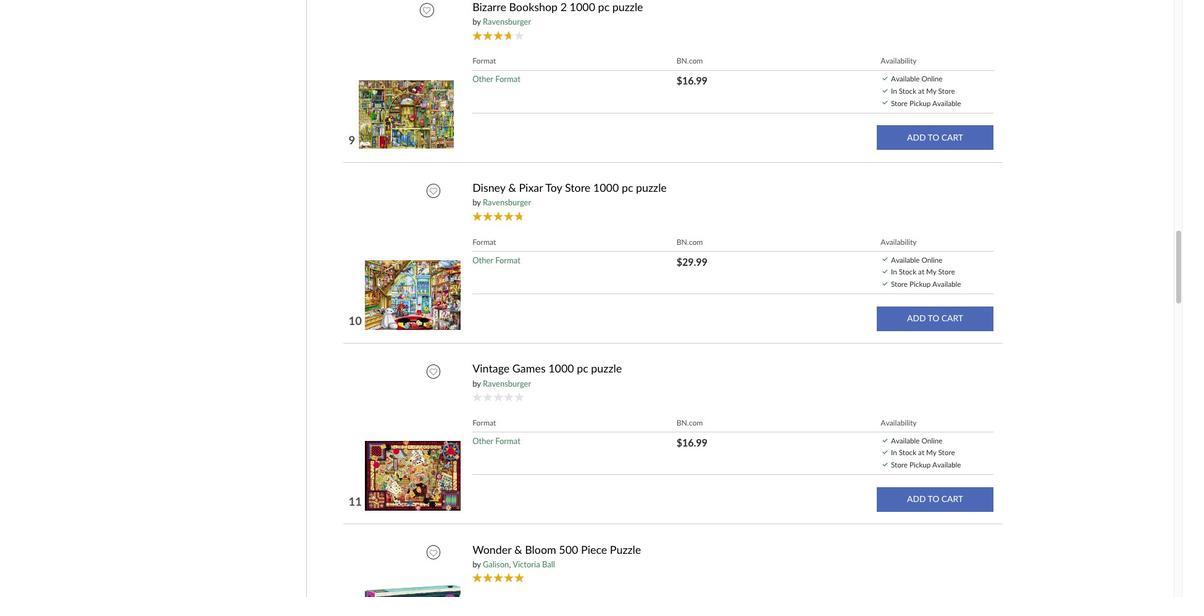 Task type: locate. For each thing, give the bounding box(es) containing it.
puzzle inside vintage games 1000 pc puzzle by ravensburger
[[591, 362, 622, 376]]

ravensburger
[[483, 17, 531, 27], [483, 198, 531, 208], [483, 379, 531, 389]]

1 $16.99 from the top
[[677, 75, 708, 87]]

bn.com
[[677, 56, 703, 66], [677, 238, 703, 247], [677, 419, 703, 428]]

store for 11
[[891, 461, 908, 469]]

pixar
[[519, 181, 543, 195]]

$29.99
[[677, 256, 708, 268]]

2 vertical spatial ravensburger link
[[483, 379, 531, 389]]

2 $16.99 link from the top
[[677, 437, 708, 449]]

1000
[[593, 181, 619, 195], [549, 362, 574, 376]]

store pickup available for disney & pixar toy store 1000 pc puzzle
[[891, 280, 961, 288]]

galison
[[483, 560, 509, 570]]

3 other from the top
[[473, 437, 493, 446]]

2 pickup from the top
[[910, 280, 931, 288]]

1 vertical spatial in stock at my store
[[891, 268, 955, 276]]

$16.99 link for 11
[[677, 437, 708, 449]]

1 vertical spatial bn.com
[[677, 238, 703, 247]]

0 vertical spatial check image
[[883, 77, 888, 81]]

1 vertical spatial stock
[[899, 268, 916, 276]]

2 ravensburger link from the top
[[483, 198, 531, 208]]

1 ravensburger from the top
[[483, 17, 531, 27]]

2 vertical spatial other
[[473, 437, 493, 446]]

1000 right games
[[549, 362, 574, 376]]

2 vertical spatial available online
[[891, 437, 943, 445]]

ravensburger link
[[483, 17, 531, 27], [483, 198, 531, 208], [483, 379, 531, 389]]

1 vertical spatial check image
[[883, 451, 888, 455]]

3 check image from the top
[[883, 463, 888, 467]]

1 $16.99 link from the top
[[677, 75, 708, 87]]

1 other format from the top
[[473, 74, 521, 84]]

3 availability from the top
[[881, 419, 917, 428]]

2 other from the top
[[473, 255, 493, 265]]

pickup
[[910, 99, 931, 107], [910, 280, 931, 288], [910, 461, 931, 469]]

2 at from the top
[[918, 268, 925, 276]]

1 vertical spatial online
[[922, 255, 943, 264]]

4 by from the top
[[473, 560, 481, 570]]

1 vertical spatial other
[[473, 255, 493, 265]]

$16.99
[[677, 75, 708, 87], [677, 437, 708, 449]]

0 vertical spatial pc
[[622, 181, 633, 195]]

disney & pixar toy store 1000 pc puzzle image
[[365, 260, 463, 331]]

2 online from the top
[[922, 255, 943, 264]]

2 store pickup available from the top
[[891, 280, 961, 288]]

0 vertical spatial $16.99 link
[[677, 75, 708, 87]]

other format
[[473, 74, 521, 84], [473, 255, 521, 265], [473, 437, 521, 446]]

3 other format from the top
[[473, 437, 521, 446]]

vintage games 1000 pc puzzle by ravensburger
[[473, 362, 622, 389]]

store pickup available for vintage games 1000 pc puzzle
[[891, 461, 961, 469]]

puzzle inside disney & pixar toy store 1000 pc puzzle by ravensburger
[[636, 181, 667, 195]]

0 vertical spatial &
[[508, 181, 516, 195]]

0 horizontal spatial puzzle
[[591, 362, 622, 376]]

1 vertical spatial &
[[514, 543, 522, 557]]

2 check image from the top
[[883, 101, 888, 105]]

online
[[922, 74, 943, 83], [922, 255, 943, 264], [922, 437, 943, 445]]

3 available online from the top
[[891, 437, 943, 445]]

available online
[[891, 74, 943, 83], [891, 255, 943, 264], [891, 437, 943, 445]]

store pickup available
[[891, 99, 961, 107], [891, 280, 961, 288], [891, 461, 961, 469]]

2 check image from the top
[[883, 451, 888, 455]]

5 check image from the top
[[883, 282, 888, 286]]

ravensburger link for vintage
[[483, 379, 531, 389]]

3 in stock at my store from the top
[[891, 449, 955, 457]]

2 available online from the top
[[891, 255, 943, 264]]

pc
[[622, 181, 633, 195], [577, 362, 588, 376]]

0 vertical spatial in stock at my store
[[891, 86, 955, 95]]

0 vertical spatial 1000
[[593, 181, 619, 195]]

3 ravensburger from the top
[[483, 379, 531, 389]]

2 bn.com from the top
[[677, 238, 703, 247]]

availability for vintage games 1000 pc puzzle
[[881, 419, 917, 428]]

1 vertical spatial pickup
[[910, 280, 931, 288]]

1 vertical spatial available online
[[891, 255, 943, 264]]

2 vertical spatial check image
[[883, 463, 888, 467]]

&
[[508, 181, 516, 195], [514, 543, 522, 557]]

pc inside vintage games 1000 pc puzzle by ravensburger
[[577, 362, 588, 376]]

1 horizontal spatial 1000
[[593, 181, 619, 195]]

1 vertical spatial availability
[[881, 238, 917, 247]]

1 vertical spatial $16.99
[[677, 437, 708, 449]]

1 in stock at my store from the top
[[891, 86, 955, 95]]

store
[[891, 99, 908, 107], [565, 181, 591, 195], [891, 280, 908, 288], [891, 461, 908, 469]]

1 check image from the top
[[883, 77, 888, 81]]

2 vertical spatial other format
[[473, 437, 521, 446]]

stock
[[899, 86, 916, 95], [899, 268, 916, 276], [899, 449, 916, 457]]

wonder & bloom 500 piece puzzle by galison , victoria ball
[[473, 543, 641, 570]]

availability
[[881, 56, 917, 66], [881, 238, 917, 247], [881, 419, 917, 428]]

2 ravensburger from the top
[[483, 198, 531, 208]]

1 vertical spatial pc
[[577, 362, 588, 376]]

2 stock from the top
[[899, 268, 916, 276]]

$29.99 link
[[677, 256, 708, 268]]

0 vertical spatial online
[[922, 74, 943, 83]]

other
[[473, 74, 493, 84], [473, 255, 493, 265], [473, 437, 493, 446]]

1 vertical spatial 1000
[[549, 362, 574, 376]]

stock for vintage games 1000 pc puzzle
[[899, 449, 916, 457]]

3 store pickup available from the top
[[891, 461, 961, 469]]

0 vertical spatial ravensburger
[[483, 17, 531, 27]]

3 ravensburger link from the top
[[483, 379, 531, 389]]

online for disney & pixar toy store 1000 pc puzzle
[[922, 255, 943, 264]]

1 vertical spatial other format link
[[473, 255, 521, 265]]

2 vertical spatial online
[[922, 437, 943, 445]]

0 vertical spatial in
[[891, 86, 897, 95]]

pickup for vintage games 1000 pc puzzle
[[910, 461, 931, 469]]

puzzle
[[636, 181, 667, 195], [591, 362, 622, 376]]

1 vertical spatial $16.99 link
[[677, 437, 708, 449]]

at
[[918, 86, 925, 95], [918, 268, 925, 276], [918, 449, 925, 457]]

store for 10
[[891, 280, 908, 288]]

2 vertical spatial at
[[918, 449, 925, 457]]

1 other from the top
[[473, 74, 493, 84]]

2 my store from the top
[[926, 268, 955, 276]]

2 vertical spatial in stock at my store
[[891, 449, 955, 457]]

2 in stock at my store from the top
[[891, 268, 955, 276]]

other format link for vintage
[[473, 437, 521, 446]]

2 $16.99 from the top
[[677, 437, 708, 449]]

by
[[473, 17, 481, 27], [473, 198, 481, 208], [473, 379, 481, 389], [473, 560, 481, 570]]

1000 right toy
[[593, 181, 619, 195]]

0 vertical spatial store pickup available
[[891, 99, 961, 107]]

3 bn.com from the top
[[677, 419, 703, 428]]

1 pickup from the top
[[910, 99, 931, 107]]

$16.99 link for 9
[[677, 75, 708, 87]]

1 vertical spatial store pickup available
[[891, 280, 961, 288]]

2 vertical spatial ravensburger
[[483, 379, 531, 389]]

& inside disney & pixar toy store 1000 pc puzzle by ravensburger
[[508, 181, 516, 195]]

0 horizontal spatial pc
[[577, 362, 588, 376]]

0 vertical spatial at
[[918, 86, 925, 95]]

other format for disney
[[473, 255, 521, 265]]

3 other format link from the top
[[473, 437, 521, 446]]

1 horizontal spatial puzzle
[[636, 181, 667, 195]]

1 vertical spatial at
[[918, 268, 925, 276]]

0 vertical spatial availability
[[881, 56, 917, 66]]

3 pickup from the top
[[910, 461, 931, 469]]

3 in from the top
[[891, 449, 897, 457]]

0 vertical spatial pickup
[[910, 99, 931, 107]]

availability for disney & pixar toy store 1000 pc puzzle
[[881, 238, 917, 247]]

2 vertical spatial in
[[891, 449, 897, 457]]

3 check image from the top
[[883, 258, 888, 262]]

0 vertical spatial other format link
[[473, 74, 521, 84]]

3 stock from the top
[[899, 449, 916, 457]]

other format link
[[473, 74, 521, 84], [473, 255, 521, 265], [473, 437, 521, 446]]

2 in from the top
[[891, 268, 897, 276]]

ravensburger inside vintage games 1000 pc puzzle by ravensburger
[[483, 379, 531, 389]]

0 vertical spatial my store
[[926, 86, 955, 95]]

2 vertical spatial bn.com
[[677, 419, 703, 428]]

3 my store from the top
[[926, 449, 955, 457]]

& left pixar
[[508, 181, 516, 195]]

available
[[891, 74, 920, 83], [933, 99, 961, 107], [891, 255, 920, 264], [933, 280, 961, 288], [891, 437, 920, 445], [933, 461, 961, 469]]

0 vertical spatial other format
[[473, 74, 521, 84]]

2 vertical spatial stock
[[899, 449, 916, 457]]

1 vertical spatial in
[[891, 268, 897, 276]]

other format for vintage
[[473, 437, 521, 446]]

2 vertical spatial other format link
[[473, 437, 521, 446]]

at for disney & pixar toy store 1000 pc puzzle
[[918, 268, 925, 276]]

check image
[[883, 89, 888, 93], [883, 101, 888, 105], [883, 258, 888, 262], [883, 270, 888, 274], [883, 282, 888, 286], [883, 439, 888, 443]]

1 vertical spatial ravensburger link
[[483, 198, 531, 208]]

1 vertical spatial my store
[[926, 268, 955, 276]]

in
[[891, 86, 897, 95], [891, 268, 897, 276], [891, 449, 897, 457]]

None submit
[[877, 126, 993, 150], [877, 307, 993, 331], [877, 488, 993, 512], [877, 126, 993, 150], [877, 307, 993, 331], [877, 488, 993, 512]]

0 vertical spatial $16.99
[[677, 75, 708, 87]]

1 vertical spatial puzzle
[[591, 362, 622, 376]]

format
[[473, 56, 496, 66], [495, 74, 521, 84], [473, 238, 496, 247], [495, 255, 521, 265], [473, 419, 496, 428], [495, 437, 521, 446]]

by ravensburger
[[473, 17, 531, 27]]

3 online from the top
[[922, 437, 943, 445]]

2 vertical spatial my store
[[926, 449, 955, 457]]

0 vertical spatial other
[[473, 74, 493, 84]]

check image
[[883, 77, 888, 81], [883, 451, 888, 455], [883, 463, 888, 467]]

wonder & bloom 500 piece puzzle link
[[473, 543, 641, 557]]

,
[[509, 560, 511, 570]]

2 vertical spatial availability
[[881, 419, 917, 428]]

puzzle
[[610, 543, 641, 557]]

0 horizontal spatial 1000
[[549, 362, 574, 376]]

2 vertical spatial store pickup available
[[891, 461, 961, 469]]

2 availability from the top
[[881, 238, 917, 247]]

& inside the wonder & bloom 500 piece puzzle by galison , victoria ball
[[514, 543, 522, 557]]

pickup for disney & pixar toy store 1000 pc puzzle
[[910, 280, 931, 288]]

1 vertical spatial other format
[[473, 255, 521, 265]]

disney & pixar toy store 1000 pc puzzle by ravensburger
[[473, 181, 667, 208]]

0 vertical spatial stock
[[899, 86, 916, 95]]

0 vertical spatial ravensburger link
[[483, 17, 531, 27]]

bloom
[[525, 543, 556, 557]]

0 vertical spatial available online
[[891, 74, 943, 83]]

victoria
[[513, 560, 540, 570]]

3 at from the top
[[918, 449, 925, 457]]

other format link for disney
[[473, 255, 521, 265]]

0 vertical spatial puzzle
[[636, 181, 667, 195]]

& for disney
[[508, 181, 516, 195]]

available online for disney & pixar toy store 1000 pc puzzle
[[891, 255, 943, 264]]

& up "victoria" on the bottom left of page
[[514, 543, 522, 557]]

vintage
[[473, 362, 510, 376]]

1 available online from the top
[[891, 74, 943, 83]]

ravensburger inside disney & pixar toy store 1000 pc puzzle by ravensburger
[[483, 198, 531, 208]]

1 ravensburger link from the top
[[483, 17, 531, 27]]

$16.99 for 11
[[677, 437, 708, 449]]

wonder & bloom 500 piece puzzle image
[[365, 585, 463, 598]]

by inside vintage games 1000 pc puzzle by ravensburger
[[473, 379, 481, 389]]

in stock at my store
[[891, 86, 955, 95], [891, 268, 955, 276], [891, 449, 955, 457]]

2 vertical spatial pickup
[[910, 461, 931, 469]]

1 horizontal spatial pc
[[622, 181, 633, 195]]

1 stock from the top
[[899, 86, 916, 95]]

$16.99 link
[[677, 75, 708, 87], [677, 437, 708, 449]]

1 by from the top
[[473, 17, 481, 27]]

my store
[[926, 86, 955, 95], [926, 268, 955, 276], [926, 449, 955, 457]]

2 other format link from the top
[[473, 255, 521, 265]]

wonder
[[473, 543, 512, 557]]

check image for in
[[883, 451, 888, 455]]

1 my store from the top
[[926, 86, 955, 95]]

3 by from the top
[[473, 379, 481, 389]]

pc inside disney & pixar toy store 1000 pc puzzle by ravensburger
[[622, 181, 633, 195]]

2 other format from the top
[[473, 255, 521, 265]]

0 vertical spatial bn.com
[[677, 56, 703, 66]]

1 vertical spatial ravensburger
[[483, 198, 531, 208]]

9
[[349, 133, 355, 147]]

2 by from the top
[[473, 198, 481, 208]]



Task type: vqa. For each thing, say whether or not it's contained in the screenshot.
Christmas the Format
no



Task type: describe. For each thing, give the bounding box(es) containing it.
bizarre bookshop 2 1000 pc puzzle image
[[358, 80, 457, 150]]

500
[[559, 543, 578, 557]]

my store for disney & pixar toy store 1000 pc puzzle
[[926, 268, 955, 276]]

1000 inside vintage games 1000 pc puzzle by ravensburger
[[549, 362, 574, 376]]

10
[[349, 314, 362, 328]]

games
[[512, 362, 546, 376]]

in for disney & pixar toy store 1000 pc puzzle
[[891, 268, 897, 276]]

bn.com for disney & pixar toy store 1000 pc puzzle
[[677, 238, 703, 247]]

in stock at my store for vintage games 1000 pc puzzle
[[891, 449, 955, 457]]

victoria ball link
[[513, 560, 555, 570]]

by inside disney & pixar toy store 1000 pc puzzle by ravensburger
[[473, 198, 481, 208]]

store inside disney & pixar toy store 1000 pc puzzle by ravensburger
[[565, 181, 591, 195]]

store for 9
[[891, 99, 908, 107]]

$16.99 for 9
[[677, 75, 708, 87]]

1000 inside disney & pixar toy store 1000 pc puzzle by ravensburger
[[593, 181, 619, 195]]

vintage games 1000 pc puzzle image
[[365, 441, 463, 512]]

check image for available
[[883, 77, 888, 81]]

6 check image from the top
[[883, 439, 888, 443]]

1 check image from the top
[[883, 89, 888, 93]]

available online for vintage games 1000 pc puzzle
[[891, 437, 943, 445]]

other for disney
[[473, 255, 493, 265]]

disney
[[473, 181, 506, 195]]

11
[[349, 495, 362, 509]]

in for vintage games 1000 pc puzzle
[[891, 449, 897, 457]]

1 bn.com from the top
[[677, 56, 703, 66]]

1 store pickup available from the top
[[891, 99, 961, 107]]

piece
[[581, 543, 607, 557]]

other for vintage
[[473, 437, 493, 446]]

at for vintage games 1000 pc puzzle
[[918, 449, 925, 457]]

by inside the wonder & bloom 500 piece puzzle by galison , victoria ball
[[473, 560, 481, 570]]

1 at from the top
[[918, 86, 925, 95]]

vintage games 1000 pc puzzle link
[[473, 362, 622, 376]]

online for vintage games 1000 pc puzzle
[[922, 437, 943, 445]]

1 other format link from the top
[[473, 74, 521, 84]]

disney & pixar toy store 1000 pc puzzle link
[[473, 181, 667, 195]]

1 online from the top
[[922, 74, 943, 83]]

galison link
[[483, 560, 509, 570]]

1 in from the top
[[891, 86, 897, 95]]

toy
[[546, 181, 562, 195]]

ball
[[542, 560, 555, 570]]

4 check image from the top
[[883, 270, 888, 274]]

stock for disney & pixar toy store 1000 pc puzzle
[[899, 268, 916, 276]]

check image for store
[[883, 463, 888, 467]]

1 availability from the top
[[881, 56, 917, 66]]

ravensburger link for disney
[[483, 198, 531, 208]]

in stock at my store for disney & pixar toy store 1000 pc puzzle
[[891, 268, 955, 276]]

& for wonder
[[514, 543, 522, 557]]

my store for vintage games 1000 pc puzzle
[[926, 449, 955, 457]]

bn.com for vintage games 1000 pc puzzle
[[677, 419, 703, 428]]



